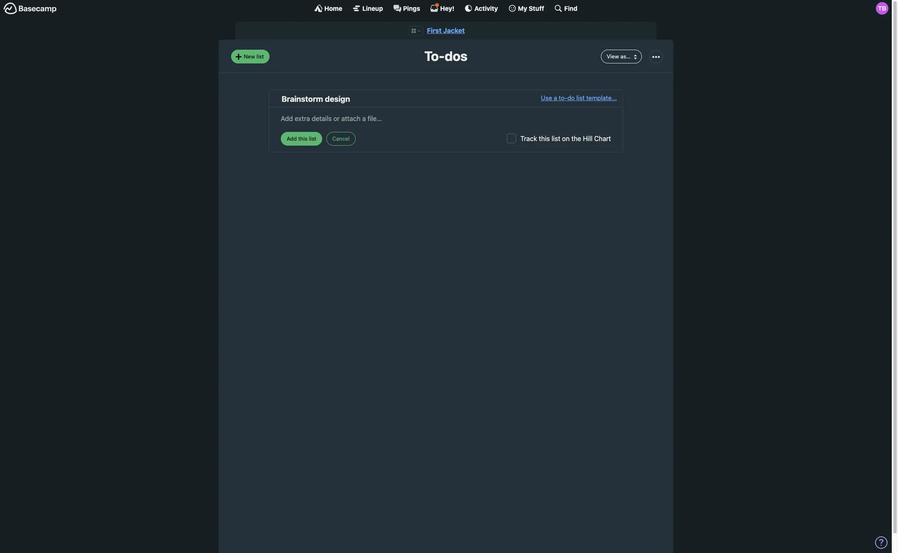 Task type: vqa. For each thing, say whether or not it's contained in the screenshot.
dos
yes



Task type: describe. For each thing, give the bounding box(es) containing it.
tyler black image
[[876, 2, 889, 15]]

lineup link
[[352, 4, 383, 13]]

use a to-do list template...
[[541, 94, 617, 102]]

home
[[324, 4, 342, 12]]

use a to-do list template... link
[[541, 93, 617, 105]]

hill chart
[[583, 135, 611, 143]]

track
[[520, 135, 537, 143]]

activity link
[[464, 4, 498, 13]]

first
[[427, 27, 442, 34]]

this
[[539, 135, 550, 143]]

the
[[571, 135, 581, 143]]

use
[[541, 94, 552, 102]]

do
[[567, 94, 575, 102]]

stuff
[[529, 4, 544, 12]]

on
[[562, 135, 570, 143]]

list inside the new list link
[[257, 53, 264, 60]]

main element
[[0, 0, 892, 16]]

to-dos
[[424, 48, 468, 64]]

as…
[[621, 53, 631, 60]]

dos
[[445, 48, 468, 64]]

my stuff
[[518, 4, 544, 12]]

Name this list… text field
[[282, 93, 541, 105]]

switch accounts image
[[3, 2, 57, 15]]

hey! button
[[430, 3, 454, 13]]

track this list on the hill chart
[[520, 135, 611, 143]]



Task type: locate. For each thing, give the bounding box(es) containing it.
2 vertical spatial list
[[552, 135, 560, 143]]

1 vertical spatial list
[[576, 94, 585, 102]]

new list
[[244, 53, 264, 60]]

find button
[[554, 4, 578, 13]]

activity
[[475, 4, 498, 12]]

pings
[[403, 4, 420, 12]]

template...
[[586, 94, 617, 102]]

my
[[518, 4, 527, 12]]

list right 'do'
[[576, 94, 585, 102]]

to-
[[559, 94, 567, 102]]

lineup
[[362, 4, 383, 12]]

view as…
[[607, 53, 631, 60]]

find
[[564, 4, 578, 12]]

0 horizontal spatial list
[[257, 53, 264, 60]]

my stuff button
[[508, 4, 544, 13]]

cancel
[[332, 135, 350, 142]]

hey!
[[440, 4, 454, 12]]

list right new
[[257, 53, 264, 60]]

1 horizontal spatial list
[[552, 135, 560, 143]]

new list link
[[231, 50, 270, 63]]

view
[[607, 53, 619, 60]]

0 vertical spatial list
[[257, 53, 264, 60]]

first jacket link
[[427, 27, 465, 34]]

list left the on
[[552, 135, 560, 143]]

home link
[[314, 4, 342, 13]]

list inside use a to-do list template... link
[[576, 94, 585, 102]]

to-
[[424, 48, 445, 64]]

jacket
[[443, 27, 465, 34]]

view as… button
[[601, 50, 642, 63]]

new
[[244, 53, 255, 60]]

list
[[257, 53, 264, 60], [576, 94, 585, 102], [552, 135, 560, 143]]

first jacket
[[427, 27, 465, 34]]

pings button
[[393, 4, 420, 13]]

cancel button
[[326, 132, 356, 146]]

None submit
[[281, 132, 322, 146]]

2 horizontal spatial list
[[576, 94, 585, 102]]

a
[[554, 94, 557, 102]]

None text field
[[281, 112, 611, 124]]



